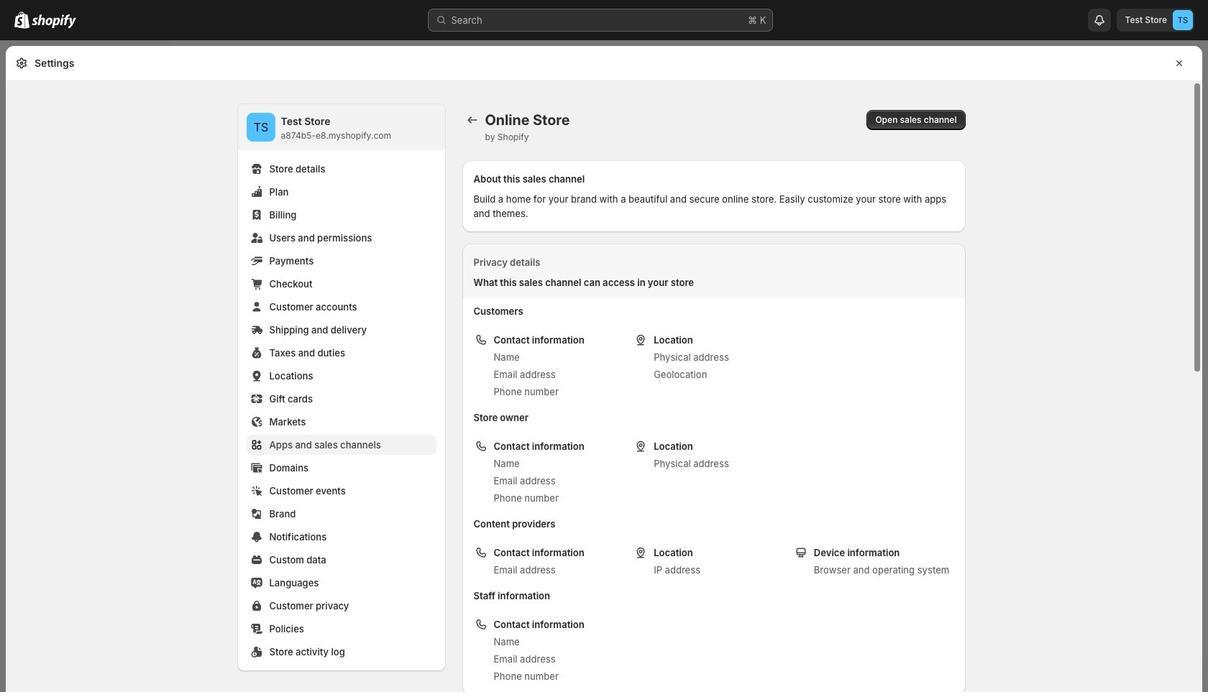 Task type: describe. For each thing, give the bounding box(es) containing it.
shop settings menu element
[[238, 104, 445, 671]]

shopify image
[[32, 14, 76, 29]]

test store image
[[246, 113, 275, 142]]

shopify image
[[14, 12, 29, 29]]



Task type: vqa. For each thing, say whether or not it's contained in the screenshot.
Settings dialog
yes



Task type: locate. For each thing, give the bounding box(es) containing it.
test store image
[[1173, 10, 1193, 30]]

settings dialog
[[6, 46, 1203, 693]]



